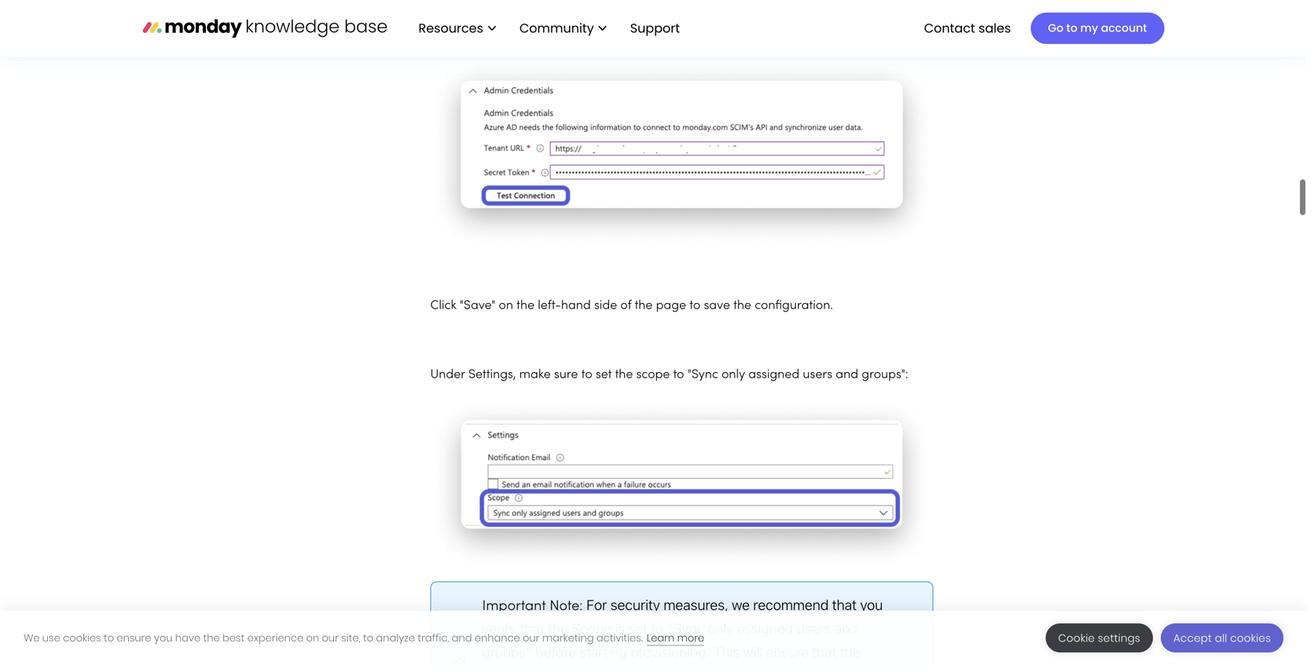 Task type: describe. For each thing, give the bounding box(es) containing it.
all
[[1215, 632, 1228, 646]]

group_9__24_.png image
[[430, 60, 934, 248]]

go to my account
[[1048, 20, 1147, 36]]

accept
[[1174, 632, 1212, 646]]

sales
[[979, 19, 1011, 37]]

go
[[1048, 20, 1064, 36]]

click test connection button to verify the credentials that are authorized for provisioning:
[[430, 30, 932, 42]]

make
[[519, 370, 551, 381]]

button
[[553, 30, 590, 42]]

to left verify on the left of page
[[593, 30, 604, 42]]

set
[[596, 370, 612, 381]]

contact sales link
[[916, 15, 1019, 42]]

under settings, make sure to set the scope to "sync only assigned users and groups":
[[430, 370, 909, 381]]

experience
[[247, 632, 304, 646]]

activities.
[[597, 632, 643, 646]]

note:
[[550, 601, 583, 614]]

to left "ensure"
[[104, 632, 114, 646]]

important
[[482, 601, 546, 614]]

the right of
[[635, 300, 653, 312]]

hand
[[561, 300, 591, 312]]

1 our from the left
[[322, 632, 339, 646]]

of
[[621, 300, 632, 312]]

site,
[[341, 632, 361, 646]]

learn more link
[[647, 632, 705, 647]]

use
[[42, 632, 60, 646]]

monday.com logo image
[[143, 11, 387, 44]]

cookie settings
[[1059, 632, 1141, 646]]

users
[[803, 370, 833, 381]]

we
[[24, 632, 40, 646]]

on inside dialog
[[306, 632, 319, 646]]

save"
[[464, 300, 496, 312]]

click for click "
[[430, 300, 456, 312]]

marketing
[[542, 632, 594, 646]]

settings
[[1098, 632, 1141, 646]]

sure
[[554, 370, 578, 381]]

contact
[[924, 19, 975, 37]]

learn
[[647, 632, 675, 646]]

the right verify on the left of page
[[641, 30, 659, 42]]

and inside dialog
[[452, 632, 472, 646]]

assigned
[[749, 370, 800, 381]]

accept all cookies button
[[1161, 624, 1284, 653]]

for
[[841, 30, 857, 42]]

to left save
[[690, 300, 701, 312]]

have
[[175, 632, 201, 646]]

click for click
[[430, 30, 456, 42]]

account
[[1101, 20, 1147, 36]]

configuration.
[[755, 300, 833, 312]]

"sync
[[688, 370, 718, 381]]

dialog containing cookie settings
[[0, 612, 1307, 666]]

community
[[520, 19, 594, 37]]

verify
[[607, 30, 638, 42]]

resources
[[419, 19, 483, 37]]

test
[[460, 30, 482, 42]]

resources link
[[411, 15, 504, 42]]

0 vertical spatial on
[[499, 300, 513, 312]]

cookie settings button
[[1046, 624, 1153, 653]]

credentials
[[663, 30, 725, 42]]



Task type: vqa. For each thing, say whether or not it's contained in the screenshot.
feature
no



Task type: locate. For each thing, give the bounding box(es) containing it.
cookies right all
[[1231, 632, 1271, 646]]

community link
[[512, 15, 615, 42]]

main element
[[403, 0, 1165, 57]]

on right experience on the bottom
[[306, 632, 319, 646]]

0 vertical spatial click
[[430, 30, 456, 42]]

traffic,
[[418, 632, 449, 646]]

0 horizontal spatial on
[[306, 632, 319, 646]]

our down important note:
[[523, 632, 540, 646]]

0 horizontal spatial our
[[322, 632, 339, 646]]

1 horizontal spatial on
[[499, 300, 513, 312]]

to
[[1067, 20, 1078, 36], [593, 30, 604, 42], [690, 300, 701, 312], [582, 370, 593, 381], [673, 370, 684, 381], [104, 632, 114, 646], [363, 632, 373, 646]]

1 horizontal spatial cookies
[[1231, 632, 1271, 646]]

the left left-
[[517, 300, 535, 312]]

1 vertical spatial and
[[452, 632, 472, 646]]

click " save" on the left-hand side of the page to save the configuration.
[[430, 300, 833, 312]]

the
[[641, 30, 659, 42], [517, 300, 535, 312], [635, 300, 653, 312], [734, 300, 752, 312], [615, 370, 633, 381], [203, 632, 220, 646]]

my
[[1081, 20, 1098, 36]]

scope
[[636, 370, 670, 381]]

1 horizontal spatial and
[[836, 370, 859, 381]]

1 click from the top
[[430, 30, 456, 42]]

1 horizontal spatial our
[[523, 632, 540, 646]]

cookies
[[63, 632, 101, 646], [1231, 632, 1271, 646]]

and right users
[[836, 370, 859, 381]]

best
[[223, 632, 245, 646]]

to left "sync
[[673, 370, 684, 381]]

click left the "
[[430, 300, 456, 312]]

enhance
[[475, 632, 520, 646]]

list
[[403, 0, 693, 57]]

2 cookies from the left
[[1231, 632, 1271, 646]]

authorized
[[776, 30, 838, 42]]

we use cookies to ensure you have the best experience on our site, to analyze traffic, and enhance our marketing activities. learn more
[[24, 632, 705, 646]]

and
[[836, 370, 859, 381], [452, 632, 472, 646]]

save
[[704, 300, 730, 312]]

1 vertical spatial on
[[306, 632, 319, 646]]

side
[[594, 300, 617, 312]]

analyze
[[376, 632, 415, 646]]

settings,
[[469, 370, 516, 381]]

cookies right use at left bottom
[[63, 632, 101, 646]]

groups":
[[862, 370, 909, 381]]

left-
[[538, 300, 561, 312]]

support link
[[622, 15, 693, 42], [630, 19, 685, 37]]

the right 'set'
[[615, 370, 633, 381]]

on right save"
[[499, 300, 513, 312]]

provisioning:
[[860, 30, 932, 42]]

important note:
[[482, 601, 587, 614]]

on
[[499, 300, 513, 312], [306, 632, 319, 646]]

cookies for use
[[63, 632, 101, 646]]

our
[[322, 632, 339, 646], [523, 632, 540, 646]]

ensure
[[117, 632, 151, 646]]

the right save
[[734, 300, 752, 312]]

cookie
[[1059, 632, 1095, 646]]

and right traffic,
[[452, 632, 472, 646]]

under
[[430, 370, 465, 381]]

connection
[[485, 30, 550, 42]]

2 click from the top
[[430, 300, 456, 312]]

the left best
[[203, 632, 220, 646]]

2 our from the left
[[523, 632, 540, 646]]

more
[[677, 632, 705, 646]]

click left test
[[430, 30, 456, 42]]

0 horizontal spatial and
[[452, 632, 472, 646]]

only
[[722, 370, 745, 381]]

dialog
[[0, 612, 1307, 666]]

0 vertical spatial and
[[836, 370, 859, 381]]

you
[[154, 632, 173, 646]]

cookies inside button
[[1231, 632, 1271, 646]]

to right go
[[1067, 20, 1078, 36]]

"
[[460, 300, 464, 312]]

that
[[728, 30, 751, 42]]

to inside go to my account link
[[1067, 20, 1078, 36]]

are
[[754, 30, 773, 42]]

to right site,
[[363, 632, 373, 646]]

support
[[630, 19, 680, 37]]

list containing resources
[[403, 0, 693, 57]]

contact sales
[[924, 19, 1011, 37]]

go to my account link
[[1031, 13, 1165, 44]]

accept all cookies
[[1174, 632, 1271, 646]]

1 cookies from the left
[[63, 632, 101, 646]]

our left site,
[[322, 632, 339, 646]]

cookies for all
[[1231, 632, 1271, 646]]

group_9__34_.png image
[[430, 399, 934, 570]]

1 vertical spatial click
[[430, 300, 456, 312]]

page
[[656, 300, 686, 312]]

to left 'set'
[[582, 370, 593, 381]]

0 horizontal spatial cookies
[[63, 632, 101, 646]]

click
[[430, 30, 456, 42], [430, 300, 456, 312]]



